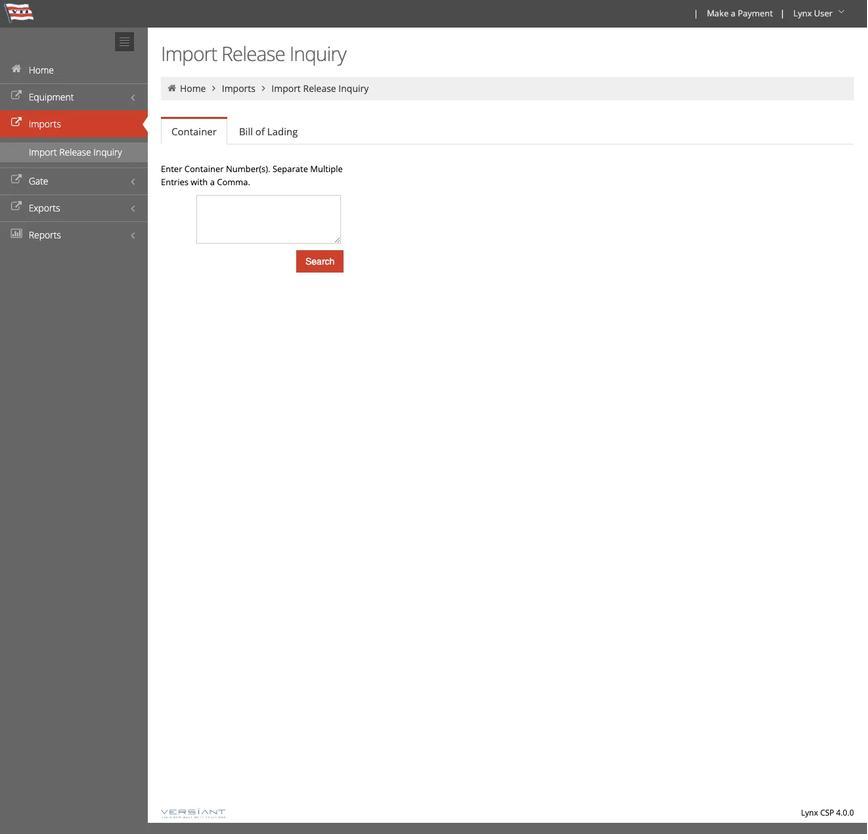 Task type: describe. For each thing, give the bounding box(es) containing it.
1 horizontal spatial a
[[731, 7, 736, 19]]

1 vertical spatial import
[[272, 82, 301, 95]]

make a payment
[[708, 7, 774, 19]]

lading
[[267, 125, 298, 138]]

0 vertical spatial import release inquiry link
[[272, 82, 369, 95]]

search
[[306, 256, 335, 267]]

lynx csp 4.0.0
[[802, 808, 855, 819]]

csp
[[821, 808, 835, 819]]

0 vertical spatial inquiry
[[290, 40, 346, 67]]

comma.
[[217, 176, 250, 188]]

reports link
[[0, 222, 148, 249]]

lynx user link
[[788, 0, 853, 28]]

1 | from the left
[[694, 7, 699, 19]]

bill of lading link
[[229, 118, 309, 145]]

payment
[[738, 7, 774, 19]]

make
[[708, 7, 729, 19]]

1 horizontal spatial import
[[161, 40, 217, 67]]

1 horizontal spatial home
[[180, 82, 206, 95]]

1 vertical spatial imports
[[29, 118, 61, 130]]

enter container number(s).  separate multiple entries with a comma.
[[161, 163, 343, 188]]

with
[[191, 176, 208, 188]]

0 vertical spatial imports
[[222, 82, 256, 95]]

enter
[[161, 163, 182, 175]]

equipment
[[29, 91, 74, 103]]

multiple
[[311, 163, 343, 175]]

4.0.0
[[837, 808, 855, 819]]

number(s).
[[226, 163, 271, 175]]

exports link
[[0, 195, 148, 222]]

2 horizontal spatial release
[[303, 82, 336, 95]]

separate
[[273, 163, 308, 175]]

bill
[[239, 125, 253, 138]]

lynx for lynx user
[[794, 7, 813, 19]]

entries
[[161, 176, 189, 188]]

1 horizontal spatial home image
[[166, 83, 178, 93]]

search button
[[297, 250, 344, 273]]

a inside the enter container number(s).  separate multiple entries with a comma.
[[210, 176, 215, 188]]

external link image for exports
[[10, 202, 23, 212]]

angle right image
[[258, 83, 269, 93]]

0 vertical spatial home image
[[10, 64, 23, 74]]

lynx for lynx csp 4.0.0
[[802, 808, 819, 819]]

2 | from the left
[[781, 7, 786, 19]]

external link image for gate
[[10, 176, 23, 185]]

gate link
[[0, 168, 148, 195]]



Task type: locate. For each thing, give the bounding box(es) containing it.
release
[[222, 40, 285, 67], [303, 82, 336, 95], [59, 146, 91, 158]]

external link image
[[10, 118, 23, 128], [10, 176, 23, 185]]

external link image for equipment
[[10, 91, 23, 101]]

1 external link image from the top
[[10, 91, 23, 101]]

external link image for imports
[[10, 118, 23, 128]]

0 vertical spatial container
[[172, 125, 217, 138]]

bar chart image
[[10, 229, 23, 239]]

import release inquiry link right angle right image
[[272, 82, 369, 95]]

None text field
[[197, 195, 341, 244]]

1 vertical spatial lynx
[[802, 808, 819, 819]]

home image
[[10, 64, 23, 74], [166, 83, 178, 93]]

home link up equipment
[[0, 57, 148, 83]]

import release inquiry for import release inquiry link to the left
[[29, 146, 122, 158]]

make a payment link
[[702, 0, 778, 28]]

gate
[[29, 175, 48, 187]]

import up gate
[[29, 146, 57, 158]]

external link image down equipment 'link'
[[10, 118, 23, 128]]

external link image inside equipment 'link'
[[10, 91, 23, 101]]

| left make
[[694, 7, 699, 19]]

import release inquiry for top import release inquiry link
[[272, 82, 369, 95]]

0 horizontal spatial release
[[59, 146, 91, 158]]

external link image inside exports link
[[10, 202, 23, 212]]

import up angle right icon at the top of page
[[161, 40, 217, 67]]

1 external link image from the top
[[10, 118, 23, 128]]

container inside the enter container number(s).  separate multiple entries with a comma.
[[185, 163, 224, 175]]

0 vertical spatial import release inquiry
[[161, 40, 346, 67]]

1 horizontal spatial release
[[222, 40, 285, 67]]

bill of lading
[[239, 125, 298, 138]]

imports down equipment
[[29, 118, 61, 130]]

0 horizontal spatial home
[[29, 64, 54, 76]]

0 vertical spatial home
[[29, 64, 54, 76]]

1 vertical spatial a
[[210, 176, 215, 188]]

inquiry for import release inquiry link to the left
[[94, 146, 122, 158]]

lynx left user
[[794, 7, 813, 19]]

import release inquiry
[[161, 40, 346, 67], [272, 82, 369, 95], [29, 146, 122, 158]]

imports link
[[222, 82, 256, 95], [0, 110, 148, 137]]

a right make
[[731, 7, 736, 19]]

1 vertical spatial home image
[[166, 83, 178, 93]]

lynx left csp
[[802, 808, 819, 819]]

1 horizontal spatial |
[[781, 7, 786, 19]]

home
[[29, 64, 54, 76], [180, 82, 206, 95]]

external link image up the "bar chart" icon
[[10, 202, 23, 212]]

0 vertical spatial import
[[161, 40, 217, 67]]

0 vertical spatial release
[[222, 40, 285, 67]]

2 vertical spatial inquiry
[[94, 146, 122, 158]]

angle down image
[[836, 7, 849, 16]]

lynx
[[794, 7, 813, 19], [802, 808, 819, 819]]

0 vertical spatial imports link
[[222, 82, 256, 95]]

import release inquiry link
[[272, 82, 369, 95], [0, 143, 148, 162]]

external link image inside gate link
[[10, 176, 23, 185]]

inquiry
[[290, 40, 346, 67], [339, 82, 369, 95], [94, 146, 122, 158]]

2 vertical spatial import release inquiry
[[29, 146, 122, 158]]

versiant image
[[161, 810, 226, 819]]

of
[[256, 125, 265, 138]]

1 vertical spatial inquiry
[[339, 82, 369, 95]]

0 horizontal spatial home image
[[10, 64, 23, 74]]

inquiry for top import release inquiry link
[[339, 82, 369, 95]]

a right with
[[210, 176, 215, 188]]

2 external link image from the top
[[10, 202, 23, 212]]

0 horizontal spatial import
[[29, 146, 57, 158]]

1 vertical spatial import release inquiry link
[[0, 143, 148, 162]]

release up gate link
[[59, 146, 91, 158]]

1 vertical spatial import release inquiry
[[272, 82, 369, 95]]

home left angle right icon at the top of page
[[180, 82, 206, 95]]

0 vertical spatial external link image
[[10, 91, 23, 101]]

0 vertical spatial external link image
[[10, 118, 23, 128]]

imports
[[222, 82, 256, 95], [29, 118, 61, 130]]

lynx user
[[794, 7, 833, 19]]

0 horizontal spatial home link
[[0, 57, 148, 83]]

1 horizontal spatial imports link
[[222, 82, 256, 95]]

1 vertical spatial container
[[185, 163, 224, 175]]

2 horizontal spatial import
[[272, 82, 301, 95]]

1 vertical spatial home
[[180, 82, 206, 95]]

home up equipment
[[29, 64, 54, 76]]

reports
[[29, 229, 61, 241]]

|
[[694, 7, 699, 19], [781, 7, 786, 19]]

angle right image
[[208, 83, 220, 93]]

imports link down equipment
[[0, 110, 148, 137]]

external link image inside 'imports' link
[[10, 118, 23, 128]]

2 vertical spatial release
[[59, 146, 91, 158]]

import release inquiry up gate link
[[29, 146, 122, 158]]

release right angle right image
[[303, 82, 336, 95]]

0 vertical spatial lynx
[[794, 7, 813, 19]]

import release inquiry right angle right image
[[272, 82, 369, 95]]

import release inquiry up angle right image
[[161, 40, 346, 67]]

0 horizontal spatial imports
[[29, 118, 61, 130]]

external link image left equipment
[[10, 91, 23, 101]]

release up angle right image
[[222, 40, 285, 67]]

container link
[[161, 119, 227, 145]]

1 horizontal spatial home link
[[180, 82, 206, 95]]

import right angle right image
[[272, 82, 301, 95]]

home image left angle right icon at the top of page
[[166, 83, 178, 93]]

home link
[[0, 57, 148, 83], [180, 82, 206, 95]]

home link left angle right icon at the top of page
[[180, 82, 206, 95]]

1 horizontal spatial imports
[[222, 82, 256, 95]]

equipment link
[[0, 83, 148, 110]]

a
[[731, 7, 736, 19], [210, 176, 215, 188]]

user
[[815, 7, 833, 19]]

1 vertical spatial external link image
[[10, 176, 23, 185]]

1 horizontal spatial import release inquiry link
[[272, 82, 369, 95]]

1 vertical spatial imports link
[[0, 110, 148, 137]]

1 vertical spatial release
[[303, 82, 336, 95]]

2 vertical spatial import
[[29, 146, 57, 158]]

1 vertical spatial external link image
[[10, 202, 23, 212]]

0 vertical spatial a
[[731, 7, 736, 19]]

home image up equipment 'link'
[[10, 64, 23, 74]]

external link image left gate
[[10, 176, 23, 185]]

import
[[161, 40, 217, 67], [272, 82, 301, 95], [29, 146, 57, 158]]

0 horizontal spatial a
[[210, 176, 215, 188]]

| right payment
[[781, 7, 786, 19]]

container up enter
[[172, 125, 217, 138]]

import release inquiry link up gate link
[[0, 143, 148, 162]]

exports
[[29, 202, 60, 214]]

0 horizontal spatial |
[[694, 7, 699, 19]]

imports link right angle right icon at the top of page
[[222, 82, 256, 95]]

container up with
[[185, 163, 224, 175]]

2 external link image from the top
[[10, 176, 23, 185]]

container
[[172, 125, 217, 138], [185, 163, 224, 175]]

0 horizontal spatial imports link
[[0, 110, 148, 137]]

external link image
[[10, 91, 23, 101], [10, 202, 23, 212]]

0 horizontal spatial import release inquiry link
[[0, 143, 148, 162]]

imports right angle right icon at the top of page
[[222, 82, 256, 95]]



Task type: vqa. For each thing, say whether or not it's contained in the screenshot.
start
no



